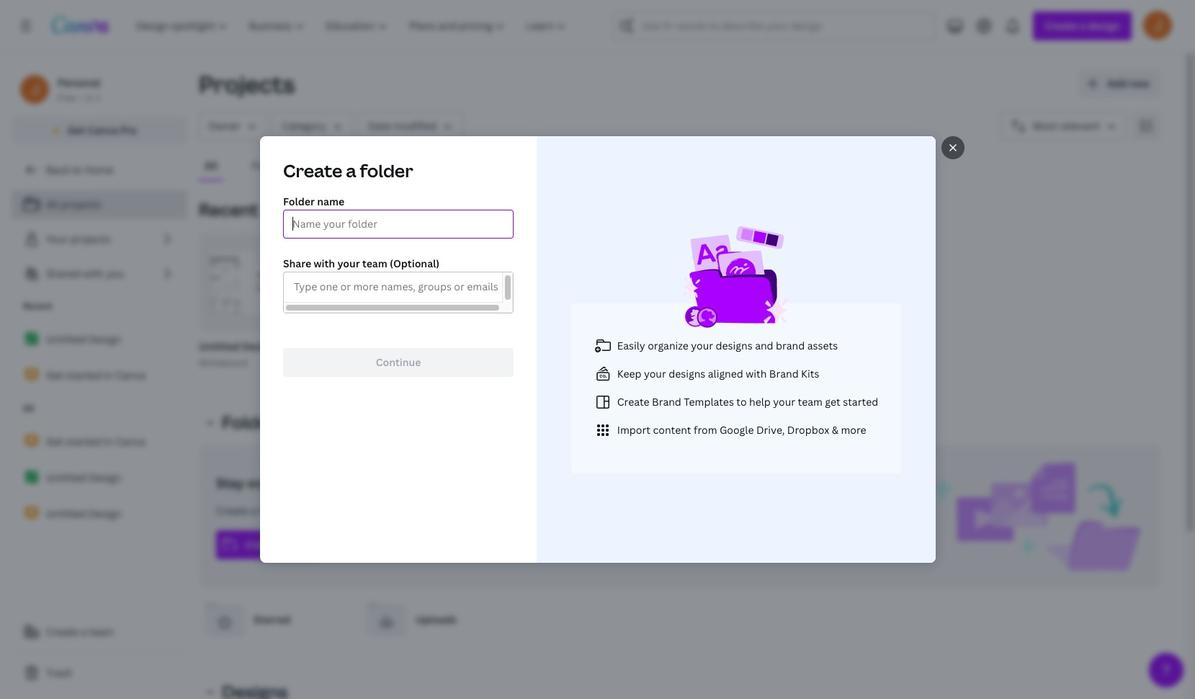 Task type: locate. For each thing, give the bounding box(es) containing it.
1 vertical spatial a
[[251, 504, 257, 518]]

0 horizontal spatial a
[[81, 625, 87, 639]]

to left easily
[[291, 504, 301, 518]]

create for create a team
[[46, 625, 78, 639]]

canva
[[87, 123, 118, 137], [419, 340, 449, 353], [115, 368, 145, 382], [115, 435, 145, 448]]

create brand templates to help your team get started
[[617, 395, 878, 408]]

2 vertical spatial folder
[[280, 538, 310, 551]]

create a folder
[[283, 159, 413, 182]]

folder for create a folder
[[360, 159, 413, 182]]

2 horizontal spatial all
[[205, 159, 218, 172]]

projects
[[199, 68, 295, 99]]

2 horizontal spatial a
[[346, 159, 356, 182]]

0 horizontal spatial all
[[23, 402, 34, 414]]

all inside all button
[[205, 159, 218, 172]]

None search field
[[614, 12, 936, 40]]

and
[[755, 338, 774, 352], [447, 504, 466, 518]]

1 untitled design from the top
[[46, 332, 121, 346]]

1 horizontal spatial brand
[[769, 367, 799, 380]]

create inside button
[[46, 625, 78, 639]]

folders inside button
[[252, 159, 289, 172]]

projects down back to home
[[61, 198, 101, 211]]

with
[[314, 257, 335, 270], [83, 267, 104, 280], [746, 367, 767, 380], [312, 474, 340, 492]]

your projects link
[[12, 225, 187, 254]]

&
[[832, 423, 839, 436]]

content.
[[495, 504, 537, 518]]

2 vertical spatial in
[[104, 435, 113, 448]]

0 vertical spatial all
[[205, 159, 218, 172]]

create down organized
[[245, 538, 278, 551]]

import content from google drive, dropbox & more
[[617, 423, 867, 436]]

a inside button
[[81, 625, 87, 639]]

starred link
[[199, 594, 350, 646]]

organized
[[247, 474, 309, 492]]

list containing all projects
[[12, 190, 187, 288]]

0 vertical spatial projects
[[61, 198, 101, 211]]

untitled design
[[46, 332, 121, 346], [46, 471, 121, 484], [46, 507, 121, 520]]

your left personal
[[377, 504, 400, 518]]

0 vertical spatial folders
[[252, 159, 289, 172]]

create up the trash
[[46, 625, 78, 639]]

0 vertical spatial list
[[12, 190, 187, 288]]

organize right easily
[[648, 338, 689, 352]]

create up import
[[617, 395, 650, 408]]

trash link
[[12, 659, 187, 688]]

images
[[397, 159, 431, 172]]

easily
[[304, 504, 332, 518]]

1 list from the top
[[12, 190, 187, 288]]

and right personal
[[447, 504, 466, 518]]

create for create a folder to easily organize your personal and team content.
[[216, 504, 249, 518]]

1 vertical spatial projects
[[71, 232, 111, 246]]

0 vertical spatial in
[[407, 340, 416, 353]]

all inside all projects link
[[46, 198, 59, 211]]

recent down all button
[[199, 198, 259, 221]]

team up trash link
[[89, 625, 114, 639]]

1 vertical spatial to
[[737, 395, 747, 408]]

1 horizontal spatial a
[[251, 504, 257, 518]]

brand
[[769, 367, 799, 380], [652, 395, 681, 408]]

brand up 'content' on the bottom of page
[[652, 395, 681, 408]]

2 get started in canva from the top
[[46, 435, 145, 448]]

google
[[720, 423, 754, 436]]

a
[[346, 159, 356, 182], [251, 504, 257, 518], [81, 625, 87, 639]]

designs up aligned
[[716, 338, 753, 352]]

started
[[369, 340, 405, 353], [66, 368, 101, 382], [843, 395, 878, 408], [66, 435, 101, 448]]

2 vertical spatial untitled design link
[[12, 499, 187, 529]]

1 vertical spatial in
[[104, 368, 113, 382]]

0 vertical spatial untitled design
[[46, 332, 121, 346]]

your right the keep on the right of the page
[[644, 367, 666, 380]]

0 vertical spatial get started in canva
[[46, 368, 145, 382]]

organize down folders
[[334, 504, 375, 518]]

2 vertical spatial list
[[12, 427, 187, 529]]

1 horizontal spatial all
[[46, 198, 59, 211]]

0 vertical spatial folder
[[360, 159, 413, 182]]

team left content.
[[468, 504, 493, 518]]

keep
[[617, 367, 642, 380]]

personal
[[402, 504, 445, 518]]

3 untitled design from the top
[[46, 507, 121, 520]]

1 horizontal spatial organize
[[648, 338, 689, 352]]

and left brand
[[755, 338, 774, 352]]

untitled
[[46, 332, 86, 346], [199, 340, 240, 353], [46, 471, 86, 484], [46, 507, 86, 520]]

create a team
[[46, 625, 114, 639]]

with left you
[[83, 267, 104, 280]]

0 vertical spatial recent
[[199, 198, 259, 221]]

1
[[96, 92, 100, 104]]

get
[[68, 123, 85, 137], [349, 340, 366, 353], [46, 368, 64, 382], [46, 435, 64, 448]]

trash
[[46, 666, 73, 680]]

designs
[[716, 338, 753, 352], [669, 367, 706, 380]]

continue
[[376, 355, 421, 369]]

drive,
[[756, 423, 785, 436]]

content
[[653, 423, 691, 436]]

2 get started in canva link from the top
[[12, 427, 187, 457]]

images button
[[391, 152, 437, 179]]

1 vertical spatial folders
[[222, 410, 287, 434]]

0 vertical spatial and
[[755, 338, 774, 352]]

with up help
[[746, 367, 767, 380]]

1 get started in canva link from the top
[[12, 360, 187, 391]]

started inside get started in canva presentation
[[369, 340, 405, 353]]

0 vertical spatial designs
[[716, 338, 753, 352]]

to left help
[[737, 395, 747, 408]]

get started in canva for 1st "get started in canva" link from the top
[[46, 368, 145, 382]]

easily organize your designs and brand assets
[[617, 338, 838, 352]]

to for create brand templates to help your team get started
[[737, 395, 747, 408]]

create for create brand templates to help your team get started
[[617, 395, 650, 408]]

1 vertical spatial brand
[[652, 395, 681, 408]]

create down stay
[[216, 504, 249, 518]]

designs
[[324, 159, 362, 172]]

free •
[[58, 92, 82, 104]]

Type one or more names, groups or e​​ma​il​s text field
[[289, 278, 503, 298]]

2 horizontal spatial to
[[737, 395, 747, 408]]

to right back
[[72, 163, 82, 177]]

create folder
[[245, 538, 310, 551]]

2 vertical spatial a
[[81, 625, 87, 639]]

your
[[337, 257, 360, 270], [691, 338, 713, 352], [644, 367, 666, 380], [773, 395, 796, 408], [377, 504, 400, 518]]

0 horizontal spatial organize
[[334, 504, 375, 518]]

1 horizontal spatial recent
[[199, 198, 259, 221]]

personal
[[58, 76, 100, 89]]

import
[[617, 423, 651, 436]]

1 vertical spatial folder
[[259, 504, 289, 518]]

create inside button
[[245, 538, 278, 551]]

design
[[88, 332, 121, 346], [242, 340, 275, 353], [88, 471, 121, 484], [88, 507, 121, 520]]

0 vertical spatial to
[[72, 163, 82, 177]]

your projects
[[46, 232, 111, 246]]

1 vertical spatial organize
[[334, 504, 375, 518]]

create
[[283, 159, 342, 182], [617, 395, 650, 408], [216, 504, 249, 518], [245, 538, 278, 551], [46, 625, 78, 639]]

1 vertical spatial get started in canva link
[[12, 427, 187, 457]]

projects for all projects
[[61, 198, 101, 211]]

all for all projects
[[46, 198, 59, 211]]

2 vertical spatial to
[[291, 504, 301, 518]]

0 horizontal spatial brand
[[652, 395, 681, 408]]

aligned
[[708, 367, 743, 380]]

help
[[749, 395, 771, 408]]

recent down shared
[[23, 300, 53, 312]]

get canva pro
[[68, 123, 137, 137]]

easily
[[617, 338, 645, 352]]

list
[[12, 190, 187, 288], [12, 324, 187, 391], [12, 427, 187, 529]]

folders button
[[199, 408, 296, 437]]

uploads
[[416, 613, 457, 626]]

free
[[58, 92, 76, 104]]

2 vertical spatial all
[[23, 402, 34, 414]]

create up folder name
[[283, 159, 342, 182]]

team
[[362, 257, 387, 270], [798, 395, 823, 408], [468, 504, 493, 518], [89, 625, 114, 639]]

folder inside button
[[280, 538, 310, 551]]

get
[[825, 395, 841, 408]]

2 vertical spatial untitled design
[[46, 507, 121, 520]]

1 vertical spatial all
[[46, 198, 59, 211]]

1 vertical spatial untitled design link
[[12, 463, 187, 493]]

1 vertical spatial untitled design
[[46, 471, 121, 484]]

0 vertical spatial untitled design link
[[12, 324, 187, 355]]

get started in canva link
[[12, 360, 187, 391], [12, 427, 187, 457]]

in
[[407, 340, 416, 353], [104, 368, 113, 382], [104, 435, 113, 448]]

folder
[[360, 159, 413, 182], [259, 504, 289, 518], [280, 538, 310, 551]]

create a team button
[[12, 618, 187, 647]]

in inside get started in canva presentation
[[407, 340, 416, 353]]

1 vertical spatial recent
[[23, 300, 53, 312]]

folders
[[343, 474, 388, 492]]

create a folder to easily organize your personal and team content.
[[216, 504, 537, 518]]

folders up organized
[[222, 410, 287, 434]]

folders up folder at the top
[[252, 159, 289, 172]]

2 untitled design from the top
[[46, 471, 121, 484]]

0 vertical spatial get started in canva link
[[12, 360, 187, 391]]

folders inside dropdown button
[[222, 410, 287, 434]]

your right help
[[773, 395, 796, 408]]

1 untitled design link from the top
[[12, 324, 187, 355]]

a for create a folder to easily organize your personal and team content.
[[251, 504, 257, 518]]

untitled design link
[[12, 324, 187, 355], [12, 463, 187, 493], [12, 499, 187, 529]]

0 vertical spatial a
[[346, 159, 356, 182]]

folders
[[252, 159, 289, 172], [222, 410, 287, 434]]

1 vertical spatial and
[[447, 504, 466, 518]]

design inside untitled design whiteboard
[[242, 340, 275, 353]]

2 list from the top
[[12, 324, 187, 391]]

projects right your
[[71, 232, 111, 246]]

folder name
[[283, 195, 344, 208]]

1 vertical spatial designs
[[669, 367, 706, 380]]

recent
[[199, 198, 259, 221], [23, 300, 53, 312]]

share
[[283, 257, 311, 270]]

designs up "templates"
[[669, 367, 706, 380]]

stay organized with folders
[[216, 474, 388, 492]]

your up keep your designs aligned with brand kits
[[691, 338, 713, 352]]

1 get started in canva from the top
[[46, 368, 145, 382]]

organize
[[648, 338, 689, 352], [334, 504, 375, 518]]

1 vertical spatial list
[[12, 324, 187, 391]]

get canva pro button
[[12, 117, 187, 144]]

all button
[[199, 152, 223, 179]]

a for create a folder
[[346, 159, 356, 182]]

1 horizontal spatial to
[[291, 504, 301, 518]]

untitled design for 3rd untitled design link from the bottom of the page
[[46, 332, 121, 346]]

to
[[72, 163, 82, 177], [737, 395, 747, 408], [291, 504, 301, 518]]

1 vertical spatial get started in canva
[[46, 435, 145, 448]]

untitled inside untitled design whiteboard
[[199, 340, 240, 353]]

all
[[205, 159, 218, 172], [46, 198, 59, 211], [23, 402, 34, 414]]

untitled design button
[[199, 338, 275, 356]]

all projects link
[[12, 190, 187, 219]]

3 list from the top
[[12, 427, 187, 529]]

brand left kits
[[769, 367, 799, 380]]

0 vertical spatial organize
[[648, 338, 689, 352]]

templates
[[684, 395, 734, 408]]



Task type: vqa. For each thing, say whether or not it's contained in the screenshot.
THE SOCIAL
no



Task type: describe. For each thing, give the bounding box(es) containing it.
back to home
[[46, 163, 114, 177]]

0 vertical spatial brand
[[769, 367, 799, 380]]

untitled design for first untitled design link from the bottom
[[46, 507, 121, 520]]

stay
[[216, 474, 244, 492]]

untitled design for second untitled design link from the top of the page
[[46, 471, 121, 484]]

dropbox
[[787, 423, 830, 436]]

a for create a team
[[81, 625, 87, 639]]

list containing untitled design
[[12, 324, 187, 391]]

get started in canva presentation
[[349, 340, 449, 369]]

back to home link
[[12, 156, 187, 185]]

2 untitled design link from the top
[[12, 463, 187, 493]]

•
[[79, 92, 82, 104]]

canva inside get started in canva presentation
[[419, 340, 449, 353]]

kits
[[801, 367, 819, 380]]

get inside button
[[68, 123, 85, 137]]

get started in canva for second "get started in canva" link from the top
[[46, 435, 145, 448]]

folder
[[283, 195, 315, 208]]

more
[[841, 423, 867, 436]]

untitled design whiteboard
[[199, 340, 275, 369]]

designs button
[[318, 152, 368, 179]]

presentation
[[349, 357, 402, 369]]

0 horizontal spatial recent
[[23, 300, 53, 312]]

home
[[85, 163, 114, 177]]

1 horizontal spatial designs
[[716, 338, 753, 352]]

Folder name text field
[[292, 210, 504, 238]]

create for create a folder
[[283, 159, 342, 182]]

continue button
[[283, 348, 514, 377]]

with right share at the top left of page
[[314, 257, 335, 270]]

assets
[[807, 338, 838, 352]]

back
[[46, 163, 69, 177]]

create folder button
[[216, 531, 322, 559]]

(optional)
[[390, 257, 439, 270]]

3 untitled design link from the top
[[12, 499, 187, 529]]

canva inside button
[[87, 123, 118, 137]]

team inside button
[[89, 625, 114, 639]]

to for create a folder to easily organize your personal and team content.
[[291, 504, 301, 518]]

get started in canva button
[[349, 338, 449, 356]]

your right share at the top left of page
[[337, 257, 360, 270]]

shared with you
[[46, 267, 125, 280]]

get inside get started in canva presentation
[[349, 340, 366, 353]]

folder for create a folder to easily organize your personal and team content.
[[259, 504, 289, 518]]

all projects
[[46, 198, 101, 211]]

top level navigation element
[[127, 12, 579, 40]]

0 horizontal spatial and
[[447, 504, 466, 518]]

pro
[[120, 123, 137, 137]]

0 horizontal spatial to
[[72, 163, 82, 177]]

projects for your projects
[[71, 232, 111, 246]]

share with your team (optional)
[[283, 257, 439, 270]]

0 horizontal spatial designs
[[669, 367, 706, 380]]

with up easily
[[312, 474, 340, 492]]

uploads link
[[361, 594, 512, 646]]

team up the type one or more names, groups or e​​ma​il​s text box
[[362, 257, 387, 270]]

1 horizontal spatial and
[[755, 338, 774, 352]]

you
[[106, 267, 125, 280]]

shared
[[46, 267, 81, 280]]

brand
[[776, 338, 805, 352]]

starred
[[254, 613, 291, 626]]

team left get
[[798, 395, 823, 408]]

whiteboard
[[199, 357, 248, 369]]

create for create folder
[[245, 538, 278, 551]]

shared with you link
[[12, 259, 187, 288]]

all for all button
[[205, 159, 218, 172]]

folders button
[[247, 152, 295, 179]]

name
[[317, 195, 344, 208]]

list containing get started in canva
[[12, 427, 187, 529]]

your
[[46, 232, 68, 246]]

from
[[694, 423, 717, 436]]

keep your designs aligned with brand kits
[[617, 367, 819, 380]]



